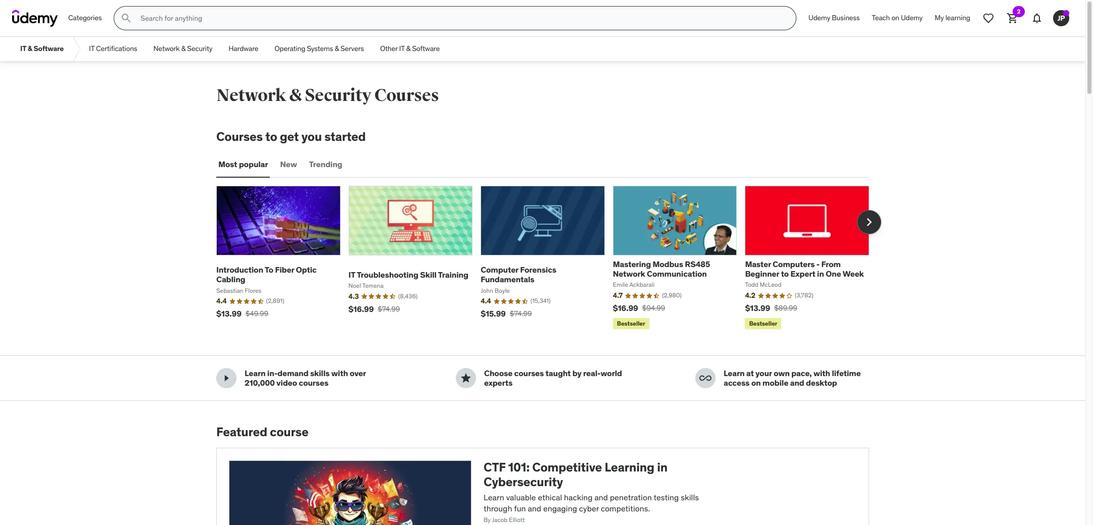Task type: vqa. For each thing, say whether or not it's contained in the screenshot.
Top companies choose
no



Task type: locate. For each thing, give the bounding box(es) containing it.
0 horizontal spatial to
[[265, 129, 277, 145]]

featured
[[216, 425, 267, 440]]

in
[[817, 269, 824, 279], [657, 460, 668, 476]]

and right own
[[790, 378, 804, 388]]

learn for learn at your own pace, with lifetime access on mobile and desktop
[[724, 369, 745, 379]]

2 vertical spatial and
[[528, 504, 541, 514]]

network for network & security
[[153, 44, 180, 53]]

and
[[790, 378, 804, 388], [595, 493, 608, 503], [528, 504, 541, 514]]

beginner
[[745, 269, 779, 279]]

2 link
[[1001, 6, 1025, 30]]

0 horizontal spatial with
[[331, 369, 348, 379]]

new button
[[278, 153, 299, 177]]

master computers - from beginner to expert in one week
[[745, 259, 864, 279]]

network right certifications
[[153, 44, 180, 53]]

it for troubleshooting
[[349, 270, 355, 280]]

0 horizontal spatial in
[[657, 460, 668, 476]]

2 horizontal spatial learn
[[724, 369, 745, 379]]

and for own
[[790, 378, 804, 388]]

0 horizontal spatial courses
[[299, 378, 329, 388]]

0 horizontal spatial and
[[528, 504, 541, 514]]

courses left taught
[[514, 369, 544, 379]]

master
[[745, 259, 771, 269]]

operating
[[275, 44, 305, 53]]

learn for learn in-demand skills with over 210,000 video courses
[[245, 369, 266, 379]]

courses up "most popular"
[[216, 129, 263, 145]]

1 vertical spatial security
[[305, 85, 371, 106]]

fundamentals
[[481, 275, 535, 285]]

2 with from the left
[[814, 369, 830, 379]]

categories button
[[62, 6, 108, 30]]

to left expert
[[781, 269, 789, 279]]

it inside carousel element
[[349, 270, 355, 280]]

0 horizontal spatial on
[[751, 378, 761, 388]]

mastering
[[613, 259, 651, 269]]

with inside 'learn in-demand skills with over 210,000 video courses'
[[331, 369, 348, 379]]

it right arrow pointing to subcategory menu links image in the left top of the page
[[89, 44, 94, 53]]

learn left at
[[724, 369, 745, 379]]

udemy image
[[12, 10, 58, 27]]

& for network & security courses
[[289, 85, 302, 106]]

own
[[774, 369, 790, 379]]

systems
[[307, 44, 333, 53]]

on left the mobile
[[751, 378, 761, 388]]

1 vertical spatial skills
[[681, 493, 699, 503]]

1 horizontal spatial software
[[412, 44, 440, 53]]

learn up through
[[484, 493, 504, 503]]

1 vertical spatial to
[[781, 269, 789, 279]]

1 vertical spatial and
[[595, 493, 608, 503]]

0 horizontal spatial learn
[[245, 369, 266, 379]]

medium image
[[220, 373, 233, 385], [460, 373, 472, 385]]

you
[[302, 129, 322, 145]]

training
[[438, 270, 469, 280]]

experts
[[484, 378, 513, 388]]

1 vertical spatial in
[[657, 460, 668, 476]]

network inside network & security link
[[153, 44, 180, 53]]

security up the started
[[305, 85, 371, 106]]

& inside 'link'
[[335, 44, 339, 53]]

video
[[277, 378, 297, 388]]

to left the get
[[265, 129, 277, 145]]

udemy business link
[[803, 6, 866, 30]]

most
[[218, 159, 237, 169]]

next image
[[861, 214, 878, 230]]

learn left in- at the left of the page
[[245, 369, 266, 379]]

1 horizontal spatial with
[[814, 369, 830, 379]]

cybersecurity
[[484, 475, 563, 490]]

in up testing
[[657, 460, 668, 476]]

0 vertical spatial on
[[892, 13, 900, 22]]

0 vertical spatial network
[[153, 44, 180, 53]]

desktop
[[806, 378, 837, 388]]

0 horizontal spatial security
[[187, 44, 212, 53]]

master computers - from beginner to expert in one week link
[[745, 259, 864, 279]]

it left troubleshooting
[[349, 270, 355, 280]]

learn inside ctf 101: competitive learning in cybersecurity learn valuable ethical hacking and penetration testing skills through fun and engaging cyber competitions. by jacob elliott
[[484, 493, 504, 503]]

cabling
[[216, 275, 245, 285]]

1 horizontal spatial security
[[305, 85, 371, 106]]

it troubleshooting skill training
[[349, 270, 469, 280]]

0 vertical spatial in
[[817, 269, 824, 279]]

with left over
[[331, 369, 348, 379]]

skills
[[310, 369, 330, 379], [681, 493, 699, 503]]

1 vertical spatial on
[[751, 378, 761, 388]]

security for network & security courses
[[305, 85, 371, 106]]

mobile
[[763, 378, 789, 388]]

software left arrow pointing to subcategory menu links image in the left top of the page
[[34, 44, 64, 53]]

demand
[[278, 369, 309, 379]]

udemy
[[809, 13, 830, 22], [901, 13, 923, 22]]

it down udemy image
[[20, 44, 26, 53]]

started
[[325, 129, 366, 145]]

2 horizontal spatial network
[[613, 269, 645, 279]]

1 horizontal spatial medium image
[[460, 373, 472, 385]]

1 horizontal spatial to
[[781, 269, 789, 279]]

network for network & security courses
[[216, 85, 286, 106]]

and right fun
[[528, 504, 541, 514]]

jacob
[[492, 517, 508, 524]]

0 vertical spatial security
[[187, 44, 212, 53]]

1 udemy from the left
[[809, 13, 830, 22]]

from
[[822, 259, 841, 269]]

1 with from the left
[[331, 369, 348, 379]]

courses
[[374, 85, 439, 106], [216, 129, 263, 145]]

medium image left 210,000
[[220, 373, 233, 385]]

in-
[[267, 369, 278, 379]]

medium image
[[700, 373, 712, 385]]

learn inside 'learn in-demand skills with over 210,000 video courses'
[[245, 369, 266, 379]]

software right other
[[412, 44, 440, 53]]

1 horizontal spatial udemy
[[901, 13, 923, 22]]

1 software from the left
[[34, 44, 64, 53]]

udemy left business
[[809, 13, 830, 22]]

0 vertical spatial skills
[[310, 369, 330, 379]]

in inside master computers - from beginner to expert in one week
[[817, 269, 824, 279]]

through
[[484, 504, 512, 514]]

teach
[[872, 13, 890, 22]]

&
[[28, 44, 32, 53], [181, 44, 186, 53], [335, 44, 339, 53], [406, 44, 411, 53], [289, 85, 302, 106]]

1 medium image from the left
[[220, 373, 233, 385]]

software
[[34, 44, 64, 53], [412, 44, 440, 53]]

optic
[[296, 265, 317, 275]]

choose courses taught by real-world experts
[[484, 369, 622, 388]]

1 horizontal spatial and
[[595, 493, 608, 503]]

courses
[[514, 369, 544, 379], [299, 378, 329, 388]]

certifications
[[96, 44, 137, 53]]

Search for anything text field
[[139, 10, 784, 27]]

1 horizontal spatial learn
[[484, 493, 504, 503]]

to inside master computers - from beginner to expert in one week
[[781, 269, 789, 279]]

by
[[573, 369, 582, 379]]

0 horizontal spatial udemy
[[809, 13, 830, 22]]

it right other
[[399, 44, 405, 53]]

you have alerts image
[[1064, 10, 1070, 16]]

0 horizontal spatial medium image
[[220, 373, 233, 385]]

learn inside the learn at your own pace, with lifetime access on mobile and desktop
[[724, 369, 745, 379]]

skills right demand
[[310, 369, 330, 379]]

2 software from the left
[[412, 44, 440, 53]]

real-
[[583, 369, 601, 379]]

course
[[270, 425, 309, 440]]

udemy business
[[809, 13, 860, 22]]

with inside the learn at your own pace, with lifetime access on mobile and desktop
[[814, 369, 830, 379]]

2 vertical spatial network
[[613, 269, 645, 279]]

medium image for learn
[[220, 373, 233, 385]]

network down hardware link
[[216, 85, 286, 106]]

wishlist image
[[983, 12, 995, 24]]

2 medium image from the left
[[460, 373, 472, 385]]

network & security link
[[145, 37, 221, 61]]

medium image left 'experts' on the left bottom of page
[[460, 373, 472, 385]]

1 horizontal spatial courses
[[374, 85, 439, 106]]

2 horizontal spatial and
[[790, 378, 804, 388]]

1 horizontal spatial in
[[817, 269, 824, 279]]

0 horizontal spatial courses
[[216, 129, 263, 145]]

0 horizontal spatial software
[[34, 44, 64, 53]]

1 horizontal spatial on
[[892, 13, 900, 22]]

penetration
[[610, 493, 652, 503]]

security left hardware
[[187, 44, 212, 53]]

hardware link
[[221, 37, 267, 61]]

and up the cyber
[[595, 493, 608, 503]]

forensics
[[520, 265, 557, 275]]

0 horizontal spatial network
[[153, 44, 180, 53]]

udemy left my
[[901, 13, 923, 22]]

1 horizontal spatial network
[[216, 85, 286, 106]]

to
[[265, 265, 273, 275]]

courses down other it & software link
[[374, 85, 439, 106]]

with
[[331, 369, 348, 379], [814, 369, 830, 379]]

learn
[[245, 369, 266, 379], [724, 369, 745, 379], [484, 493, 504, 503]]

security for network & security
[[187, 44, 212, 53]]

skills inside ctf 101: competitive learning in cybersecurity learn valuable ethical hacking and penetration testing skills through fun and engaging cyber competitions. by jacob elliott
[[681, 493, 699, 503]]

it for &
[[20, 44, 26, 53]]

1 vertical spatial network
[[216, 85, 286, 106]]

1 horizontal spatial skills
[[681, 493, 699, 503]]

security
[[187, 44, 212, 53], [305, 85, 371, 106]]

1 horizontal spatial courses
[[514, 369, 544, 379]]

0 vertical spatial and
[[790, 378, 804, 388]]

ctf 101: competitive learning in cybersecurity learn valuable ethical hacking and penetration testing skills through fun and engaging cyber competitions. by jacob elliott
[[484, 460, 699, 524]]

competitions.
[[601, 504, 650, 514]]

0 horizontal spatial skills
[[310, 369, 330, 379]]

network inside mastering modbus rs485 network communication
[[613, 269, 645, 279]]

on right teach
[[892, 13, 900, 22]]

with right pace,
[[814, 369, 830, 379]]

introduction to fiber optic cabling link
[[216, 265, 317, 285]]

skills inside 'learn in-demand skills with over 210,000 video courses'
[[310, 369, 330, 379]]

skills right testing
[[681, 493, 699, 503]]

in left one
[[817, 269, 824, 279]]

taught
[[546, 369, 571, 379]]

courses right video
[[299, 378, 329, 388]]

and inside the learn at your own pace, with lifetime access on mobile and desktop
[[790, 378, 804, 388]]

it
[[20, 44, 26, 53], [89, 44, 94, 53], [399, 44, 405, 53], [349, 270, 355, 280]]

network left modbus
[[613, 269, 645, 279]]

it for certifications
[[89, 44, 94, 53]]



Task type: describe. For each thing, give the bounding box(es) containing it.
on inside the learn at your own pace, with lifetime access on mobile and desktop
[[751, 378, 761, 388]]

1 vertical spatial courses
[[216, 129, 263, 145]]

computer forensics fundamentals
[[481, 265, 557, 285]]

my learning
[[935, 13, 971, 22]]

it & software link
[[12, 37, 72, 61]]

my learning link
[[929, 6, 977, 30]]

troubleshooting
[[357, 270, 419, 280]]

jp link
[[1049, 6, 1074, 30]]

teach on udemy
[[872, 13, 923, 22]]

learn at your own pace, with lifetime access on mobile and desktop
[[724, 369, 861, 388]]

network & security courses
[[216, 85, 439, 106]]

your
[[756, 369, 772, 379]]

business
[[832, 13, 860, 22]]

engaging
[[543, 504, 577, 514]]

categories
[[68, 13, 102, 22]]

2
[[1017, 8, 1021, 15]]

101:
[[508, 460, 530, 476]]

trending
[[309, 159, 342, 169]]

at
[[747, 369, 754, 379]]

servers
[[341, 44, 364, 53]]

0 vertical spatial to
[[265, 129, 277, 145]]

introduction to fiber optic cabling
[[216, 265, 317, 285]]

testing
[[654, 493, 679, 503]]

& for network & security
[[181, 44, 186, 53]]

arrow pointing to subcategory menu links image
[[72, 37, 81, 61]]

communication
[[647, 269, 707, 279]]

elliott
[[509, 517, 525, 524]]

choose
[[484, 369, 513, 379]]

over
[[350, 369, 366, 379]]

modbus
[[653, 259, 683, 269]]

pace,
[[792, 369, 812, 379]]

teach on udemy link
[[866, 6, 929, 30]]

it certifications
[[89, 44, 137, 53]]

medium image for choose
[[460, 373, 472, 385]]

skill
[[420, 270, 437, 280]]

access
[[724, 378, 750, 388]]

carousel element
[[216, 186, 882, 332]]

0 vertical spatial courses
[[374, 85, 439, 106]]

hacking
[[564, 493, 593, 503]]

computer forensics fundamentals link
[[481, 265, 557, 285]]

valuable
[[506, 493, 536, 503]]

courses inside 'learn in-demand skills with over 210,000 video courses'
[[299, 378, 329, 388]]

courses to get you started
[[216, 129, 366, 145]]

mastering modbus rs485 network communication link
[[613, 259, 710, 279]]

new
[[280, 159, 297, 169]]

submit search image
[[120, 12, 133, 24]]

featured course
[[216, 425, 309, 440]]

other it & software link
[[372, 37, 448, 61]]

courses inside choose courses taught by real-world experts
[[514, 369, 544, 379]]

-
[[817, 259, 820, 269]]

hardware
[[229, 44, 258, 53]]

it certifications link
[[81, 37, 145, 61]]

popular
[[239, 159, 268, 169]]

most popular button
[[216, 153, 270, 177]]

fun
[[514, 504, 526, 514]]

learn in-demand skills with over 210,000 video courses
[[245, 369, 366, 388]]

competitive
[[532, 460, 602, 476]]

most popular
[[218, 159, 268, 169]]

learning
[[605, 460, 655, 476]]

& for it & software
[[28, 44, 32, 53]]

computers
[[773, 259, 815, 269]]

one
[[826, 269, 841, 279]]

expert
[[791, 269, 816, 279]]

notifications image
[[1031, 12, 1043, 24]]

operating systems & servers link
[[267, 37, 372, 61]]

210,000
[[245, 378, 275, 388]]

cyber
[[579, 504, 599, 514]]

operating systems & servers
[[275, 44, 364, 53]]

mastering modbus rs485 network communication
[[613, 259, 710, 279]]

software inside it & software link
[[34, 44, 64, 53]]

other it & software
[[380, 44, 440, 53]]

in inside ctf 101: competitive learning in cybersecurity learn valuable ethical hacking and penetration testing skills through fun and engaging cyber competitions. by jacob elliott
[[657, 460, 668, 476]]

ctf
[[484, 460, 506, 476]]

software inside other it & software link
[[412, 44, 440, 53]]

world
[[601, 369, 622, 379]]

trending button
[[307, 153, 344, 177]]

jp
[[1058, 13, 1065, 23]]

2 udemy from the left
[[901, 13, 923, 22]]

my
[[935, 13, 944, 22]]

it troubleshooting skill training link
[[349, 270, 469, 280]]

shopping cart with 2 items image
[[1007, 12, 1019, 24]]

other
[[380, 44, 398, 53]]

rs485
[[685, 259, 710, 269]]

week
[[843, 269, 864, 279]]

computer
[[481, 265, 519, 275]]

and for learning
[[595, 493, 608, 503]]

network & security
[[153, 44, 212, 53]]

ethical
[[538, 493, 562, 503]]



